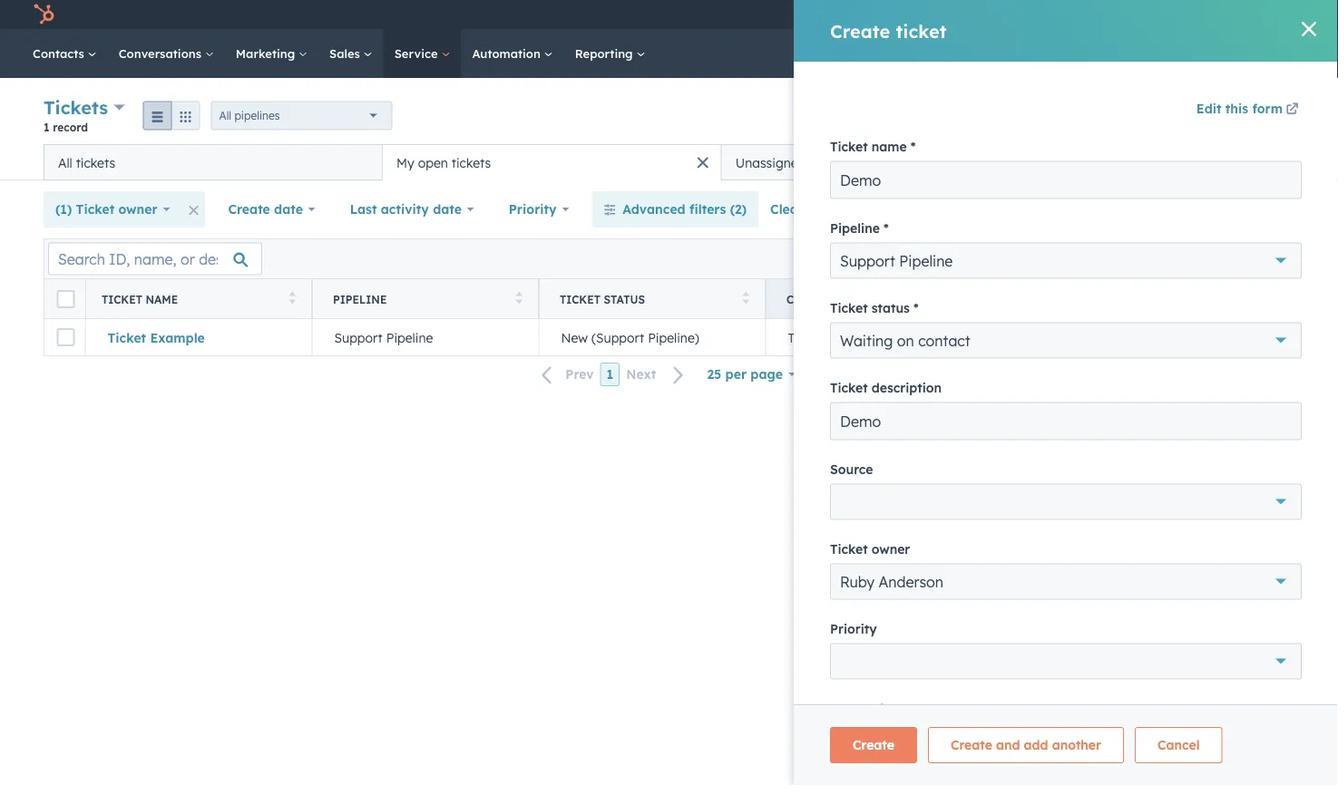 Task type: locate. For each thing, give the bounding box(es) containing it.
create inside button
[[1214, 110, 1248, 123]]

marketing link
[[225, 29, 319, 78]]

view right save
[[1256, 203, 1279, 216]]

ruby ande button
[[1219, 319, 1338, 356]]

ticket left "name"
[[102, 293, 142, 306]]

2 horizontal spatial tickets
[[810, 155, 849, 171]]

1 horizontal spatial tickets
[[452, 155, 491, 171]]

made
[[1258, 7, 1289, 22]]

view inside add view (3/5) popup button
[[1128, 154, 1158, 170]]

create inside popup button
[[228, 201, 270, 217]]

tickets
[[76, 155, 115, 171], [452, 155, 491, 171], [810, 155, 849, 171]]

1 vertical spatial 1
[[607, 367, 614, 382]]

0 horizontal spatial date
[[274, 201, 303, 217]]

all left pipelines
[[219, 109, 231, 122]]

contacts
[[33, 46, 88, 61]]

3 press to sort. image from the left
[[743, 292, 749, 304]]

pipeline right support
[[386, 330, 433, 345]]

2 tickets from the left
[[452, 155, 491, 171]]

2 horizontal spatial create
[[1214, 110, 1248, 123]]

support pipeline button
[[312, 319, 539, 356]]

all inside button
[[58, 155, 72, 171]]

ticket down the ticket name at left
[[108, 330, 146, 345]]

all for all tickets
[[58, 155, 72, 171]]

menu
[[932, 0, 1317, 36]]

self
[[1234, 7, 1255, 22]]

1 horizontal spatial date
[[433, 201, 462, 217]]

1 horizontal spatial create
[[787, 293, 829, 306]]

create ticket button
[[1198, 102, 1295, 131]]

ticket for ticket example
[[108, 330, 146, 345]]

calling icon image
[[1037, 9, 1053, 25]]

date right activity
[[433, 201, 462, 217]]

date inside popup button
[[274, 201, 303, 217]]

2 press to sort. image from the left
[[516, 292, 523, 304]]

press to sort. element
[[289, 292, 296, 307], [516, 292, 523, 307], [743, 292, 749, 307]]

date left last
[[274, 201, 303, 217]]

hubspot link
[[22, 4, 68, 25]]

1 vertical spatial pipeline
[[386, 330, 433, 345]]

last activity date
[[350, 201, 462, 217]]

0 horizontal spatial press to sort. element
[[289, 292, 296, 307]]

all
[[219, 109, 231, 122], [1228, 154, 1244, 170], [58, 155, 72, 171], [808, 201, 824, 217]]

today at 11:36 am button
[[766, 319, 993, 356]]

all left views
[[1228, 154, 1244, 170]]

press to sort. element for pipeline
[[516, 292, 523, 307]]

ticket for ticket status
[[560, 293, 601, 306]]

(2)
[[730, 201, 747, 217]]

notifications button
[[1172, 0, 1203, 29]]

new (support pipeline) button
[[539, 319, 766, 356]]

edit columns
[[1213, 252, 1278, 266]]

example
[[150, 330, 205, 345]]

conversations
[[119, 46, 205, 61]]

ticket inside 'popup button'
[[76, 201, 114, 217]]

1 left record
[[44, 120, 49, 134]]

group
[[143, 101, 200, 130]]

clear all button
[[759, 191, 836, 228]]

25 per page button
[[695, 357, 807, 393]]

3 tickets from the left
[[810, 155, 849, 171]]

view inside the save view button
[[1256, 203, 1279, 216]]

all views link
[[1216, 144, 1295, 181]]

create
[[1214, 110, 1248, 123], [228, 201, 270, 217], [787, 293, 829, 306]]

1 vertical spatial view
[[1256, 203, 1279, 216]]

clear all
[[770, 201, 824, 217]]

search image
[[1297, 45, 1313, 62]]

create for create date (cdt)
[[787, 293, 829, 306]]

0 vertical spatial 1
[[44, 120, 49, 134]]

press to sort. image
[[289, 292, 296, 304], [516, 292, 523, 304], [743, 292, 749, 304]]

press to sort. image for ticket status
[[743, 292, 749, 304]]

views
[[1248, 154, 1283, 170]]

sales
[[329, 46, 364, 61]]

automation link
[[461, 29, 564, 78]]

1 tickets from the left
[[76, 155, 115, 171]]

upgrade image
[[943, 8, 960, 24]]

2 vertical spatial create
[[787, 293, 829, 306]]

group inside tickets banner
[[143, 101, 200, 130]]

all inside button
[[808, 201, 824, 217]]

tickets up clear all
[[810, 155, 849, 171]]

prev button
[[531, 363, 600, 387]]

filters
[[690, 201, 726, 217]]

hubspot image
[[33, 4, 54, 25]]

0 vertical spatial view
[[1128, 154, 1158, 170]]

Search ID, name, or description search field
[[48, 243, 262, 275]]

pipeline up support
[[333, 293, 387, 306]]

ticket right (1)
[[76, 201, 114, 217]]

advanced
[[623, 201, 686, 217]]

0 horizontal spatial tickets
[[76, 155, 115, 171]]

create down the all tickets button
[[228, 201, 270, 217]]

1 button
[[600, 363, 620, 387]]

pagination navigation
[[531, 363, 695, 387]]

1 horizontal spatial press to sort. image
[[516, 292, 523, 304]]

1 inside tickets banner
[[44, 120, 49, 134]]

menu containing self made
[[932, 0, 1317, 36]]

1 horizontal spatial 1
[[607, 367, 614, 382]]

1
[[44, 120, 49, 134], [607, 367, 614, 382]]

2 press to sort. element from the left
[[516, 292, 523, 307]]

all right clear
[[808, 201, 824, 217]]

0 horizontal spatial press to sort. image
[[289, 292, 296, 304]]

clear
[[770, 201, 804, 217]]

3 press to sort. element from the left
[[743, 292, 749, 307]]

help button
[[1103, 0, 1134, 29]]

0 horizontal spatial view
[[1128, 154, 1158, 170]]

view
[[1128, 154, 1158, 170], [1256, 203, 1279, 216]]

view for save
[[1256, 203, 1279, 216]]

create up the "today"
[[787, 293, 829, 306]]

(1) ticket owner button
[[44, 191, 182, 228]]

owner
[[118, 201, 158, 217]]

next button
[[620, 363, 695, 387]]

my open tickets button
[[383, 144, 722, 181]]

1 inside button
[[607, 367, 614, 382]]

tickets for unassigned tickets
[[810, 155, 849, 171]]

add view (3/5) button
[[1068, 144, 1216, 181]]

advanced filters (2)
[[623, 201, 747, 217]]

create left ticket
[[1214, 110, 1248, 123]]

new (support pipeline)
[[561, 330, 699, 345]]

2 horizontal spatial press to sort. image
[[743, 292, 749, 304]]

1 right prev
[[607, 367, 614, 382]]

all tickets
[[58, 155, 115, 171]]

0 horizontal spatial create
[[228, 201, 270, 217]]

ticket up the new
[[560, 293, 601, 306]]

view right add
[[1128, 154, 1158, 170]]

ticket status
[[560, 293, 645, 306]]

unassigned tickets
[[736, 155, 849, 171]]

tickets right the open
[[452, 155, 491, 171]]

2 horizontal spatial press to sort. element
[[743, 292, 749, 307]]

2 horizontal spatial date
[[832, 293, 861, 306]]

tickets
[[44, 96, 108, 119]]

support pipeline
[[334, 330, 433, 345]]

1 horizontal spatial view
[[1256, 203, 1279, 216]]

record
[[53, 120, 88, 134]]

edit columns button
[[1201, 247, 1290, 271]]

(1) ticket owner
[[55, 201, 158, 217]]

service link
[[384, 29, 461, 78]]

0 horizontal spatial 1
[[44, 120, 49, 134]]

date left (cdt)
[[832, 293, 861, 306]]

marketing
[[236, 46, 299, 61]]

0 vertical spatial create
[[1214, 110, 1248, 123]]

pipeline)
[[648, 330, 699, 345]]

all views
[[1228, 154, 1283, 170]]

1 horizontal spatial press to sort. element
[[516, 292, 523, 307]]

notifications image
[[1179, 8, 1196, 24]]

priority
[[509, 201, 557, 217]]

ruby ande
[[1274, 330, 1338, 345]]

all pipelines button
[[211, 101, 392, 130]]

all down 1 record
[[58, 155, 72, 171]]

upgrade
[[963, 9, 1014, 24]]

1 vertical spatial create
[[228, 201, 270, 217]]

tickets down record
[[76, 155, 115, 171]]

all inside popup button
[[219, 109, 231, 122]]

ticket
[[76, 201, 114, 217], [102, 293, 142, 306], [560, 293, 601, 306], [108, 330, 146, 345]]



Task type: vqa. For each thing, say whether or not it's contained in the screenshot.
the left the subject,
no



Task type: describe. For each thing, give the bounding box(es) containing it.
search button
[[1288, 38, 1322, 69]]

columns
[[1236, 252, 1278, 266]]

reporting
[[575, 46, 636, 61]]

1 for 1 record
[[44, 120, 49, 134]]

prev
[[566, 367, 594, 383]]

all for all views
[[1228, 154, 1244, 170]]

create date (cdt)
[[787, 293, 894, 306]]

(cdt)
[[864, 293, 894, 306]]

settings image
[[1145, 8, 1161, 24]]

help image
[[1110, 8, 1127, 24]]

press to sort. image for pipeline
[[516, 292, 523, 304]]

1 for 1
[[607, 367, 614, 382]]

date for create date (cdt)
[[832, 293, 861, 306]]

unassigned
[[736, 155, 806, 171]]

ticket
[[1251, 110, 1279, 123]]

all tickets button
[[44, 144, 383, 181]]

marketplaces image
[[1076, 8, 1092, 24]]

support
[[334, 330, 383, 345]]

pipeline inside button
[[386, 330, 433, 345]]

create for create date
[[228, 201, 270, 217]]

ticket name
[[102, 293, 178, 306]]

(3/5)
[[1162, 154, 1193, 170]]

last activity date button
[[338, 191, 486, 228]]

25
[[707, 367, 722, 382]]

create date
[[228, 201, 303, 217]]

status
[[604, 293, 645, 306]]

date for create date
[[274, 201, 303, 217]]

activity
[[381, 201, 429, 217]]

calling icon button
[[1030, 2, 1060, 29]]

today
[[788, 330, 824, 345]]

(support
[[592, 330, 644, 345]]

all for all pipelines
[[219, 109, 231, 122]]

new
[[561, 330, 588, 345]]

all pipelines
[[219, 109, 280, 122]]

marketplaces button
[[1065, 0, 1103, 29]]

tickets button
[[44, 94, 125, 121]]

ticket example link
[[108, 330, 290, 345]]

create date button
[[216, 191, 327, 228]]

self made
[[1234, 7, 1289, 22]]

create for create ticket
[[1214, 110, 1248, 123]]

next
[[626, 367, 656, 383]]

25 per page
[[707, 367, 783, 382]]

ande
[[1308, 330, 1338, 345]]

add view (3/5)
[[1100, 154, 1193, 170]]

am
[[876, 330, 895, 345]]

self made button
[[1203, 0, 1317, 29]]

my
[[397, 155, 414, 171]]

contacts link
[[22, 29, 108, 78]]

name
[[146, 293, 178, 306]]

unassigned tickets button
[[722, 144, 1061, 181]]

1 press to sort. element from the left
[[289, 292, 296, 307]]

priority button
[[497, 191, 581, 228]]

automation
[[472, 46, 544, 61]]

1 press to sort. image from the left
[[289, 292, 296, 304]]

view for add
[[1128, 154, 1158, 170]]

service
[[394, 46, 441, 61]]

ticket example
[[108, 330, 205, 345]]

today at 11:36 am
[[788, 330, 895, 345]]

pipelines
[[234, 109, 280, 122]]

tickets banner
[[44, 94, 1295, 144]]

(1)
[[55, 201, 72, 217]]

ruby
[[1274, 330, 1305, 345]]

advanced filters (2) button
[[592, 191, 759, 228]]

0 vertical spatial pipeline
[[333, 293, 387, 306]]

save
[[1228, 203, 1253, 216]]

create ticket
[[1214, 110, 1279, 123]]

last
[[350, 201, 377, 217]]

edit
[[1213, 252, 1233, 266]]

tickets for all tickets
[[76, 155, 115, 171]]

open
[[418, 155, 448, 171]]

ticket for ticket name
[[102, 293, 142, 306]]

sales link
[[319, 29, 384, 78]]

11:36
[[844, 330, 872, 345]]

save view
[[1228, 203, 1279, 216]]

conversations link
[[108, 29, 225, 78]]

per
[[726, 367, 747, 382]]

date inside popup button
[[433, 201, 462, 217]]

settings link
[[1134, 0, 1172, 29]]

reporting link
[[564, 29, 656, 78]]

press to sort. element for ticket status
[[743, 292, 749, 307]]

page
[[751, 367, 783, 382]]

add
[[1100, 154, 1125, 170]]

Search HubSpot search field
[[1083, 38, 1306, 69]]

1 record
[[44, 120, 88, 134]]

ruby anderson image
[[1214, 6, 1230, 23]]

my open tickets
[[397, 155, 491, 171]]

save view button
[[1196, 195, 1295, 224]]

at
[[828, 330, 840, 345]]



